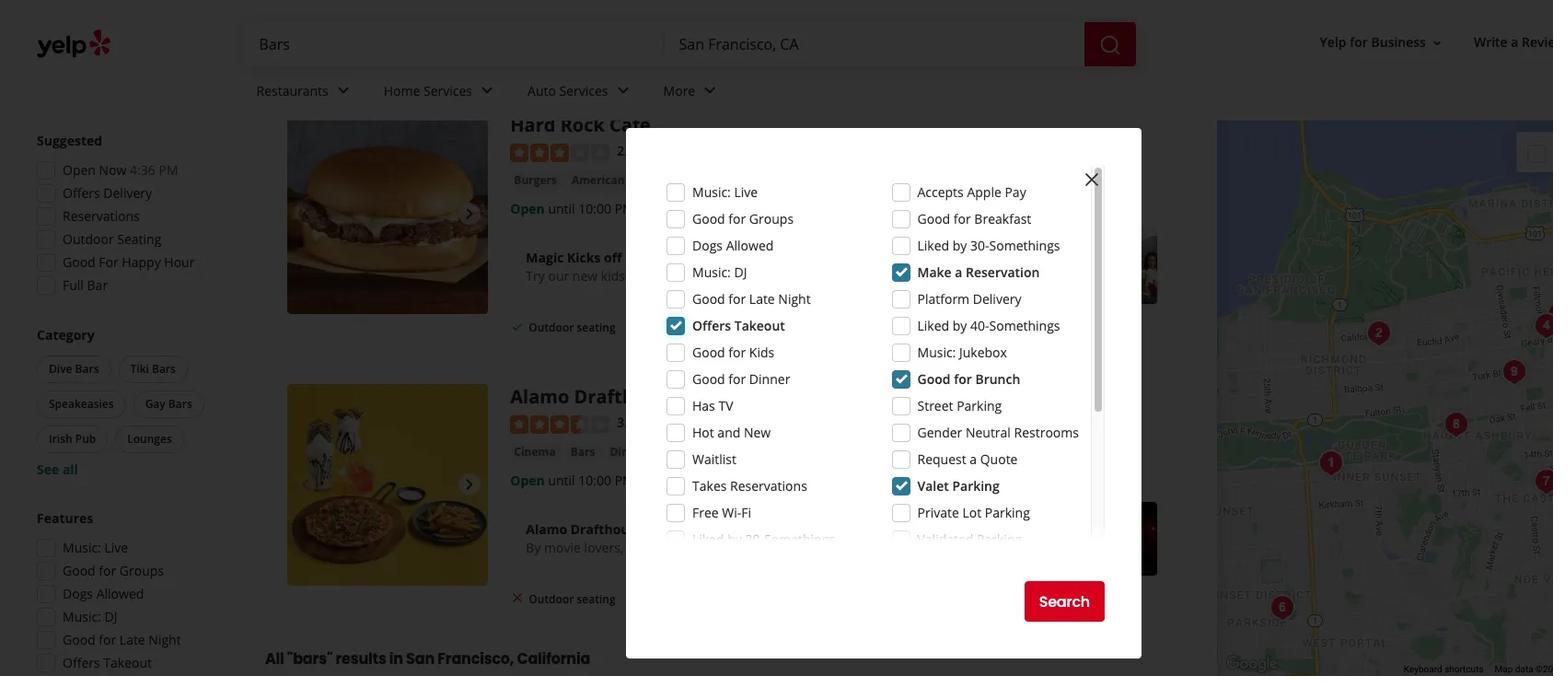 Task type: vqa. For each thing, say whether or not it's contained in the screenshot.
Cheers!
no



Task type: describe. For each thing, give the bounding box(es) containing it.
fisherman's wharf
[[794, 172, 907, 190]]

cocktail
[[711, 172, 756, 188]]

16 checkmark v2 image
[[511, 319, 525, 334]]

live inside search dialog
[[734, 183, 758, 201]]

search dialog
[[0, 0, 1554, 676]]

more inside alamo drafthouse cinema by movie lovers, for movie lovers read more
[[766, 538, 799, 556]]

bars down 3.5 star rating image
[[571, 444, 595, 459]]

kicks
[[567, 249, 601, 266]]

sort:
[[1011, 20, 1039, 37]]

wharf
[[870, 172, 907, 190]]

somethings for 20-
[[764, 531, 835, 548]]

theater
[[651, 444, 694, 459]]

speakeasies button
[[37, 391, 126, 418]]

seating
[[117, 230, 162, 248]]

2 movie from the left
[[648, 538, 685, 556]]

liked for liked by 20-somethings
[[693, 531, 724, 548]]

open for hard
[[511, 200, 545, 217]]

1 horizontal spatial california
[[666, 11, 775, 41]]

next image
[[459, 474, 481, 496]]

scarlet lounge image
[[1362, 315, 1398, 351]]

lovers,
[[584, 538, 624, 556]]

burgers link
[[511, 171, 561, 190]]

offers inside search dialog
[[693, 317, 731, 334]]

tiki bars button
[[118, 356, 188, 383]]

search button
[[1025, 581, 1105, 622]]

by for 20-
[[728, 531, 742, 548]]

all "bars" results in san francisco, california
[[265, 648, 590, 670]]

write
[[1475, 34, 1508, 51]]

2 vertical spatial offers
[[63, 654, 100, 671]]

tiki
[[130, 361, 149, 377]]

american (traditional)
[[572, 172, 696, 188]]

next image
[[459, 202, 481, 224]]

hot and new
[[693, 424, 771, 441]]

"bars"
[[287, 648, 333, 670]]

more link
[[649, 66, 736, 120]]

open for alamo
[[511, 471, 545, 489]]

user actions element
[[1306, 26, 1554, 63]]

good for happy hour
[[63, 253, 195, 271]]

music: dj inside search dialog
[[693, 263, 747, 281]]

a for make
[[955, 263, 963, 281]]

for inside alamo drafthouse cinema by movie lovers, for movie lovers read more
[[627, 538, 645, 556]]

fi
[[742, 504, 752, 521]]

pm for alamo
[[615, 471, 634, 489]]

group containing features
[[31, 509, 228, 676]]

irish
[[49, 431, 72, 447]]

drafthouse for alamo drafthouse cinema new mission
[[574, 384, 678, 409]]

a for write
[[1512, 34, 1519, 51]]

data
[[1516, 664, 1534, 674]]

cocktail bars link
[[707, 171, 787, 190]]

full bar
[[63, 276, 108, 294]]

suggested
[[37, 132, 102, 149]]

offers takeout inside search dialog
[[693, 317, 785, 334]]

night inside search dialog
[[779, 290, 811, 308]]

top
[[265, 11, 306, 41]]

now
[[99, 161, 127, 179]]

parking for validated parking
[[977, 531, 1022, 548]]

somethings for 40-
[[990, 317, 1061, 334]]

delivery for platform delivery
[[973, 290, 1022, 308]]

0 vertical spatial offers
[[63, 184, 100, 202]]

pub
[[75, 431, 96, 447]]

for inside button
[[1350, 34, 1369, 51]]

validated parking
[[918, 531, 1022, 548]]

zam zam image
[[1439, 406, 1476, 443]]

all
[[265, 648, 284, 670]]

music: live inside group
[[63, 539, 128, 556]]

pm for hard
[[615, 200, 634, 217]]

neutral
[[966, 424, 1011, 441]]

keyboard shortcuts button
[[1404, 663, 1484, 676]]

3.5 (989 reviews)
[[617, 414, 718, 431]]

drafthouse for alamo drafthouse cinema by movie lovers, for movie lovers read more
[[571, 520, 644, 538]]

brunch
[[976, 370, 1021, 388]]

kids
[[750, 344, 775, 361]]

outdoor inside group
[[63, 230, 114, 248]]

has tv
[[693, 397, 734, 414]]

10:00 for rock
[[579, 200, 612, 217]]

google image
[[1222, 652, 1283, 676]]

cinema for by
[[647, 520, 696, 538]]

group containing category
[[33, 326, 228, 479]]

our
[[548, 267, 569, 284]]

(989
[[639, 414, 665, 431]]

alamo drafthouse cinema new mission
[[511, 384, 874, 409]]

night inside group
[[149, 631, 181, 648]]

late inside group
[[120, 631, 145, 648]]

music: dj inside group
[[63, 608, 117, 625]]

quote
[[981, 450, 1018, 468]]

and
[[718, 424, 741, 441]]

2 vertical spatial delivery
[[649, 319, 693, 335]]

good for kids
[[693, 344, 775, 361]]

takeout inside group
[[103, 654, 152, 671]]

american (traditional) button
[[568, 171, 700, 190]]

20-
[[746, 531, 764, 548]]

16 checkmark v2 image
[[707, 319, 722, 334]]

write a revie
[[1475, 34, 1554, 51]]

results
[[336, 648, 386, 670]]

allowed inside search dialog
[[726, 237, 774, 254]]

full
[[63, 276, 84, 294]]

dinner inside search dialog
[[750, 370, 791, 388]]

until for alamo
[[548, 471, 575, 489]]

bars for tiki bars
[[152, 361, 176, 377]]

cinema link
[[511, 443, 560, 461]]

dogs allowed inside group
[[63, 585, 144, 602]]

best
[[337, 11, 385, 41]]

1 horizontal spatial san
[[501, 11, 543, 41]]

category
[[37, 326, 95, 344]]

bars for cocktail bars
[[758, 172, 783, 188]]

alamo for alamo drafthouse cinema by movie lovers, for movie lovers read more
[[526, 520, 567, 538]]

make a reservation
[[918, 263, 1040, 281]]

dj inside search dialog
[[734, 263, 747, 281]]

1 movie from the left
[[544, 538, 581, 556]]

0 horizontal spatial california
[[517, 648, 590, 670]]

24 chevron down v2 image for home services
[[476, 80, 498, 102]]

home services link
[[369, 66, 513, 120]]

burgers button
[[511, 171, 561, 190]]

gender neutral restrooms
[[918, 424, 1079, 441]]

wi-
[[722, 504, 742, 521]]

street
[[918, 397, 954, 414]]

liked by 20-somethings
[[693, 531, 835, 548]]

lot
[[963, 504, 982, 521]]

0 vertical spatial new
[[757, 384, 799, 409]]

cinema for new
[[683, 384, 753, 409]]

magic
[[526, 249, 564, 266]]

(traditional)
[[628, 172, 696, 188]]

valet
[[918, 477, 949, 495]]

open now 4:36 pm
[[63, 161, 178, 179]]

dive
[[49, 361, 72, 377]]

price
[[37, 40, 69, 57]]

services for auto services
[[560, 82, 608, 99]]

tv
[[719, 397, 734, 414]]

alamo drafthouse cinema by movie lovers, for movie lovers read more
[[526, 520, 799, 556]]

today!
[[667, 267, 704, 284]]

good for late night inside group
[[63, 631, 181, 648]]

liked for liked by 30-somethings
[[918, 237, 950, 254]]

somethings for 30-
[[990, 237, 1061, 254]]

groups inside group
[[120, 562, 164, 579]]

by
[[526, 538, 541, 556]]

1 vertical spatial san
[[406, 648, 435, 670]]

by for 40-
[[953, 317, 967, 334]]

breakfast
[[975, 210, 1032, 227]]

2.8
[[617, 142, 639, 160]]

4:36
[[130, 161, 156, 179]]

restrooms
[[1015, 424, 1079, 441]]

late inside search dialog
[[750, 290, 775, 308]]

10:00 for drafthouse
[[579, 471, 612, 489]]

dive bars button
[[37, 356, 111, 383]]

24 chevron down v2 image for auto services
[[612, 80, 634, 102]]

good for dinner
[[693, 370, 791, 388]]

slideshow element for hard
[[287, 113, 488, 314]]

street parking
[[918, 397, 1002, 414]]



Task type: locate. For each thing, give the bounding box(es) containing it.
0 vertical spatial 10:00
[[579, 200, 612, 217]]

yelp for business button
[[1313, 26, 1452, 59]]

1 horizontal spatial groups
[[750, 210, 794, 227]]

yelp
[[1320, 34, 1347, 51]]

read inside the magic kicks off here try our new kids menu today! read more
[[712, 267, 743, 284]]

cocktail bars
[[711, 172, 783, 188]]

restaurants
[[257, 82, 329, 99]]

delivery down the 'open now 4:36 pm'
[[103, 184, 152, 202]]

open until 10:00 pm down bars link
[[511, 471, 634, 489]]

mission
[[804, 384, 874, 409], [705, 444, 751, 461]]

outdoor for 16 close v2 icon
[[529, 591, 574, 607]]

new down kids
[[757, 384, 799, 409]]

0 horizontal spatial 24 chevron down v2 image
[[612, 80, 634, 102]]

map region
[[1081, 78, 1554, 676]]

parking up neutral
[[957, 397, 1002, 414]]

0 vertical spatial california
[[666, 11, 775, 41]]

pm right 4:36
[[159, 161, 178, 179]]

new inside search dialog
[[744, 424, 771, 441]]

open until 10:00 pm for drafthouse
[[511, 471, 634, 489]]

1 vertical spatial until
[[548, 471, 575, 489]]

services right home at the top left
[[424, 82, 473, 99]]

1 services from the left
[[424, 82, 473, 99]]

try
[[526, 267, 545, 284]]

reservations down offers delivery
[[63, 207, 140, 225]]

pm down 'american (traditional)' link
[[615, 200, 634, 217]]

outdoor right 16 close v2 icon
[[529, 591, 574, 607]]

24 chevron down v2 image inside 'restaurants' link
[[332, 80, 354, 102]]

alamo inside alamo drafthouse cinema by movie lovers, for movie lovers read more
[[526, 520, 567, 538]]

groups
[[750, 210, 794, 227], [120, 562, 164, 579]]

outdoor seating right 16 close v2 icon
[[529, 591, 616, 607]]

until for hard
[[548, 200, 575, 217]]

1 vertical spatial delivery
[[973, 290, 1022, 308]]

offers takeout inside group
[[63, 654, 152, 671]]

alamo drafthouse cinema new mission image
[[287, 384, 488, 585]]

more right 20-
[[766, 538, 799, 556]]

music: live
[[693, 183, 758, 201], [63, 539, 128, 556]]

0 vertical spatial good for late night
[[693, 290, 811, 308]]

the sage & drifter image
[[1314, 444, 1351, 481]]

1 vertical spatial cinema
[[514, 444, 556, 459]]

music:
[[693, 183, 731, 201], [693, 263, 731, 281], [918, 344, 956, 361], [63, 539, 101, 556], [63, 608, 101, 625]]

offers
[[63, 184, 100, 202], [693, 317, 731, 334], [63, 654, 100, 671]]

1 horizontal spatial a
[[970, 450, 977, 468]]

music: dj
[[693, 263, 747, 281], [63, 608, 117, 625]]

american
[[572, 172, 625, 188]]

outdoor seating for 16 checkmark v2 icon at the left top of the page
[[529, 319, 616, 335]]

home
[[384, 82, 420, 99]]

gender
[[918, 424, 963, 441]]

1 vertical spatial music: live
[[63, 539, 128, 556]]

movie left the lovers
[[648, 538, 685, 556]]

2 vertical spatial a
[[970, 450, 977, 468]]

1 horizontal spatial late
[[750, 290, 775, 308]]

1 horizontal spatial music: live
[[693, 183, 758, 201]]

offers takeout
[[693, 317, 785, 334], [63, 654, 152, 671]]

liked for liked by 40-somethings
[[918, 317, 950, 334]]

2 previous image from the top
[[295, 474, 317, 496]]

pm down dinner theater 'button'
[[615, 471, 634, 489]]

auto
[[528, 82, 556, 99]]

private
[[918, 504, 960, 521]]

alamo up by
[[526, 520, 567, 538]]

read down "fi" in the left bottom of the page
[[732, 538, 763, 556]]

movie right by
[[544, 538, 581, 556]]

a left quote
[[970, 450, 977, 468]]

0 horizontal spatial allowed
[[96, 585, 144, 602]]

bars right tiki on the bottom left
[[152, 361, 176, 377]]

services for home services
[[424, 82, 473, 99]]

waitlist
[[693, 450, 737, 468]]

16 info v2 image
[[406, 64, 420, 79]]

drafthouse inside alamo drafthouse cinema by movie lovers, for movie lovers read more
[[571, 520, 644, 538]]

0 vertical spatial music: dj
[[693, 263, 747, 281]]

1 vertical spatial music: dj
[[63, 608, 117, 625]]

reservations up "fi" in the left bottom of the page
[[730, 477, 808, 495]]

until down burgers link
[[548, 200, 575, 217]]

2 vertical spatial somethings
[[764, 531, 835, 548]]

1 horizontal spatial dogs
[[693, 237, 723, 254]]

has
[[693, 397, 715, 414]]

by left 20-
[[728, 531, 742, 548]]

new right and
[[744, 424, 771, 441]]

top 10 best bars near san francisco, california
[[265, 11, 775, 41]]

1 vertical spatial reservations
[[730, 477, 808, 495]]

shortcuts
[[1445, 664, 1484, 674]]

0 horizontal spatial night
[[149, 631, 181, 648]]

bars right the cocktail
[[758, 172, 783, 188]]

american (traditional) link
[[568, 171, 700, 190]]

francisco, down 16 close v2 icon
[[438, 648, 514, 670]]

0 vertical spatial dogs allowed
[[693, 237, 774, 254]]

0 horizontal spatial dj
[[105, 608, 117, 625]]

for
[[99, 253, 119, 271]]

24 chevron down v2 image inside auto services link
[[612, 80, 634, 102]]

0 vertical spatial until
[[548, 200, 575, 217]]

previous image for alamo drafthouse cinema new mission
[[295, 474, 317, 496]]

speakeasies
[[49, 396, 114, 412]]

san right near
[[501, 11, 543, 41]]

outdoor seating for 16 close v2 icon
[[529, 591, 616, 607]]

©20
[[1536, 664, 1554, 674]]

accepts
[[918, 183, 964, 201]]

0 vertical spatial cinema
[[683, 384, 753, 409]]

dogs allowed down features
[[63, 585, 144, 602]]

1 horizontal spatial delivery
[[649, 319, 693, 335]]

1 horizontal spatial dogs allowed
[[693, 237, 774, 254]]

1 vertical spatial slideshow element
[[287, 384, 488, 585]]

0 vertical spatial liked
[[918, 237, 950, 254]]

24 chevron down v2 image inside more link
[[699, 80, 721, 102]]

parking right lot
[[985, 504, 1030, 521]]

1 outdoor seating from the top
[[529, 319, 616, 335]]

0 horizontal spatial reservations
[[63, 207, 140, 225]]

bars inside button
[[758, 172, 783, 188]]

1 vertical spatial good for late night
[[63, 631, 181, 648]]

0 vertical spatial dj
[[734, 263, 747, 281]]

dinner
[[750, 370, 791, 388], [610, 444, 648, 459]]

0 vertical spatial open
[[63, 161, 96, 179]]

open until 10:00 pm down american
[[511, 200, 634, 217]]

dogs allowed up today! on the left top of page
[[693, 237, 774, 254]]

close image
[[1081, 168, 1103, 190]]

fermentation lab image
[[1542, 296, 1554, 333]]

auto services
[[528, 82, 608, 99]]

seating for 16 checkmark v2 icon at the left top of the page
[[577, 319, 616, 335]]

san
[[501, 11, 543, 41], [406, 648, 435, 670]]

0 vertical spatial dinner
[[750, 370, 791, 388]]

1 horizontal spatial reservations
[[730, 477, 808, 495]]

0 vertical spatial dogs
[[693, 237, 723, 254]]

allowed inside group
[[96, 585, 144, 602]]

open down burgers button
[[511, 200, 545, 217]]

reservations inside group
[[63, 207, 140, 225]]

good for groups down features
[[63, 562, 164, 579]]

1 horizontal spatial 24 chevron down v2 image
[[699, 80, 721, 102]]

open inside group
[[63, 161, 96, 179]]

0 vertical spatial somethings
[[990, 237, 1061, 254]]

0 vertical spatial groups
[[750, 210, 794, 227]]

24 chevron down v2 image
[[612, 80, 634, 102], [699, 80, 721, 102]]

0 vertical spatial previous image
[[295, 202, 317, 224]]

previous image for hard rock cafe
[[295, 202, 317, 224]]

live inside group
[[105, 539, 128, 556]]

magic kicks off here try our new kids menu today! read more
[[526, 249, 780, 284]]

1 horizontal spatial francisco,
[[548, 11, 662, 41]]

10
[[311, 11, 333, 41]]

california
[[666, 11, 775, 41], [517, 648, 590, 670]]

good for groups down cocktail bars 'link'
[[693, 210, 794, 227]]

open down 'suggested'
[[63, 161, 96, 179]]

parking down private lot parking
[[977, 531, 1022, 548]]

2 open until 10:00 pm from the top
[[511, 471, 634, 489]]

good for late night inside search dialog
[[693, 290, 811, 308]]

1 horizontal spatial dinner
[[750, 370, 791, 388]]

business categories element
[[242, 66, 1554, 120]]

dogs inside group
[[63, 585, 93, 602]]

california down 16 close v2 icon
[[517, 648, 590, 670]]

10:00 down american
[[579, 200, 612, 217]]

features
[[37, 509, 93, 527]]

group
[[31, 132, 228, 300], [33, 326, 228, 479], [31, 509, 228, 676]]

a right make
[[955, 263, 963, 281]]

services up rock
[[560, 82, 608, 99]]

0 horizontal spatial dogs
[[63, 585, 93, 602]]

1 vertical spatial california
[[517, 648, 590, 670]]

1 vertical spatial good for groups
[[63, 562, 164, 579]]

until
[[548, 200, 575, 217], [548, 471, 575, 489]]

alamo for alamo drafthouse cinema new mission
[[511, 384, 569, 409]]

dogs inside search dialog
[[693, 237, 723, 254]]

open until 10:00 pm for rock
[[511, 200, 634, 217]]

1 previous image from the top
[[295, 202, 317, 224]]

bars right gay
[[168, 396, 192, 412]]

results
[[348, 61, 402, 82]]

dinner down 3.5
[[610, 444, 648, 459]]

0 vertical spatial drafthouse
[[574, 384, 678, 409]]

a left revie
[[1512, 34, 1519, 51]]

1 24 chevron down v2 image from the left
[[332, 80, 354, 102]]

more up kids
[[746, 267, 780, 284]]

somethings down 'takes reservations'
[[764, 531, 835, 548]]

all
[[63, 461, 78, 478]]

1 horizontal spatial allowed
[[726, 237, 774, 254]]

1 vertical spatial mission
[[705, 444, 751, 461]]

2 horizontal spatial delivery
[[973, 290, 1022, 308]]

1 vertical spatial dinner
[[610, 444, 648, 459]]

read inside alamo drafthouse cinema by movie lovers, for movie lovers read more
[[732, 538, 763, 556]]

24 chevron down v2 image right restaurants
[[332, 80, 354, 102]]

reservation
[[966, 263, 1040, 281]]

2 outdoor seating from the top
[[529, 591, 616, 607]]

1 open until 10:00 pm from the top
[[511, 200, 634, 217]]

somethings down breakfast
[[990, 237, 1061, 254]]

2 vertical spatial open
[[511, 471, 545, 489]]

2 24 chevron down v2 image from the left
[[699, 80, 721, 102]]

0 vertical spatial group
[[31, 132, 228, 300]]

validated
[[918, 531, 974, 548]]

groups inside search dialog
[[750, 210, 794, 227]]

outdoor seating down 'new'
[[529, 319, 616, 335]]

hour
[[164, 253, 195, 271]]

pm inside group
[[159, 161, 178, 179]]

write a revie link
[[1467, 26, 1554, 59]]

parking for valet parking
[[953, 477, 1000, 495]]

0 horizontal spatial services
[[424, 82, 473, 99]]

None search field
[[245, 22, 1140, 66]]

good for groups inside search dialog
[[693, 210, 794, 227]]

drafthouse up 3.5
[[574, 384, 678, 409]]

tiki bars
[[130, 361, 176, 377]]

dinner down kids
[[750, 370, 791, 388]]

40-
[[971, 317, 990, 334]]

sponsored results
[[265, 61, 402, 82]]

somethings up jukebox
[[990, 317, 1061, 334]]

1 10:00 from the top
[[579, 200, 612, 217]]

lost and found image
[[1265, 589, 1302, 626]]

reservations inside search dialog
[[730, 477, 808, 495]]

1 vertical spatial live
[[105, 539, 128, 556]]

california up more link
[[666, 11, 775, 41]]

0 horizontal spatial francisco,
[[438, 648, 514, 670]]

movie
[[544, 538, 581, 556], [648, 538, 685, 556]]

a for request
[[970, 450, 977, 468]]

last call bar image
[[1529, 463, 1554, 500]]

irish pub button
[[37, 426, 108, 453]]

2 until from the top
[[548, 471, 575, 489]]

24 chevron down v2 image right more
[[699, 80, 721, 102]]

0 vertical spatial mission
[[804, 384, 874, 409]]

hard rock cafe image
[[287, 113, 488, 314]]

16 chevron down v2 image
[[1430, 36, 1445, 50]]

1 vertical spatial new
[[744, 424, 771, 441]]

seating down 'new'
[[577, 319, 616, 335]]

bars right dive
[[75, 361, 99, 377]]

0 horizontal spatial late
[[120, 631, 145, 648]]

a
[[1512, 34, 1519, 51], [955, 263, 963, 281], [970, 450, 977, 468]]

2 seating from the top
[[577, 591, 616, 607]]

1 horizontal spatial offers takeout
[[693, 317, 785, 334]]

1 vertical spatial night
[[149, 631, 181, 648]]

open down cinema button
[[511, 471, 545, 489]]

outdoor for 16 checkmark v2 icon at the left top of the page
[[529, 319, 574, 335]]

2.8 star rating image
[[511, 144, 610, 162]]

1 horizontal spatial services
[[560, 82, 608, 99]]

good
[[693, 210, 725, 227], [918, 210, 951, 227], [63, 253, 95, 271], [693, 290, 725, 308], [693, 344, 725, 361], [693, 370, 725, 388], [918, 370, 951, 388], [63, 562, 95, 579], [63, 631, 95, 648]]

0 vertical spatial pm
[[159, 161, 178, 179]]

1 vertical spatial dj
[[105, 608, 117, 625]]

1 horizontal spatial night
[[779, 290, 811, 308]]

burgers
[[514, 172, 557, 188]]

group containing suggested
[[31, 132, 228, 300]]

24 chevron down v2 image
[[332, 80, 354, 102], [476, 80, 498, 102]]

1 horizontal spatial 24 chevron down v2 image
[[476, 80, 498, 102]]

drafthouse up lovers,
[[571, 520, 644, 538]]

1 horizontal spatial live
[[734, 183, 758, 201]]

2 services from the left
[[560, 82, 608, 99]]

0 horizontal spatial good for groups
[[63, 562, 164, 579]]

outdoor up for
[[63, 230, 114, 248]]

2 slideshow element from the top
[[287, 384, 488, 585]]

request
[[918, 450, 967, 468]]

24 chevron down v2 image for restaurants
[[332, 80, 354, 102]]

dogs up today! on the left top of page
[[693, 237, 723, 254]]

0 horizontal spatial mission
[[705, 444, 751, 461]]

until down bars link
[[548, 471, 575, 489]]

dinner inside 'button'
[[610, 444, 648, 459]]

delivery inside search dialog
[[973, 290, 1022, 308]]

delivery left 16 checkmark v2 image
[[649, 319, 693, 335]]

bars for gay bars
[[168, 396, 192, 412]]

by left 30-
[[953, 237, 967, 254]]

alamo up 3.5 star rating image
[[511, 384, 569, 409]]

0 vertical spatial music: live
[[693, 183, 758, 201]]

liked down platform
[[918, 317, 950, 334]]

24 chevron down v2 image up cafe
[[612, 80, 634, 102]]

sponsored
[[265, 61, 345, 82]]

1 vertical spatial allowed
[[96, 585, 144, 602]]

good for groups inside group
[[63, 562, 164, 579]]

1 vertical spatial more
[[766, 538, 799, 556]]

late
[[750, 290, 775, 308], [120, 631, 145, 648]]

liked down free
[[693, 531, 724, 548]]

mini bar sf image
[[1497, 353, 1534, 390]]

takeout inside search dialog
[[735, 317, 785, 334]]

previous image
[[295, 202, 317, 224], [295, 474, 317, 496]]

2 24 chevron down v2 image from the left
[[476, 80, 498, 102]]

bars for dive bars
[[75, 361, 99, 377]]

1 horizontal spatial dj
[[734, 263, 747, 281]]

gay bars
[[145, 396, 192, 412]]

parking up private lot parking
[[953, 477, 1000, 495]]

1 vertical spatial groups
[[120, 562, 164, 579]]

16 close v2 image
[[511, 591, 525, 606]]

seating down lovers,
[[577, 591, 616, 607]]

bars up 16 info v2 image
[[389, 11, 439, 41]]

happy
[[122, 253, 161, 271]]

1 until from the top
[[548, 200, 575, 217]]

more inside the magic kicks off here try our new kids menu today! read more
[[746, 267, 780, 284]]

0 horizontal spatial music: dj
[[63, 608, 117, 625]]

keyboard
[[1404, 664, 1443, 674]]

dogs down features
[[63, 585, 93, 602]]

outdoor right 16 checkmark v2 icon at the left top of the page
[[529, 319, 574, 335]]

1 vertical spatial offers
[[693, 317, 731, 334]]

cinema inside alamo drafthouse cinema by movie lovers, for movie lovers read more
[[647, 520, 696, 538]]

1 vertical spatial open until 10:00 pm
[[511, 471, 634, 489]]

2 10:00 from the top
[[579, 471, 612, 489]]

0 horizontal spatial good for late night
[[63, 631, 181, 648]]

1 vertical spatial somethings
[[990, 317, 1061, 334]]

2 vertical spatial by
[[728, 531, 742, 548]]

1 vertical spatial open
[[511, 200, 545, 217]]

1 vertical spatial read
[[732, 538, 763, 556]]

dogs allowed inside search dialog
[[693, 237, 774, 254]]

dj inside group
[[105, 608, 117, 625]]

request a quote
[[918, 450, 1018, 468]]

by for 30-
[[953, 237, 967, 254]]

0 horizontal spatial delivery
[[103, 184, 152, 202]]

free wi-fi
[[693, 504, 752, 521]]

cinema inside button
[[514, 444, 556, 459]]

10:00
[[579, 200, 612, 217], [579, 471, 612, 489]]

liked up make
[[918, 237, 950, 254]]

search
[[1040, 591, 1090, 612]]

1 horizontal spatial good for late night
[[693, 290, 811, 308]]

liked by 30-somethings
[[918, 237, 1061, 254]]

more
[[746, 267, 780, 284], [766, 538, 799, 556]]

the social study image
[[1529, 307, 1554, 344]]

bars button
[[567, 443, 599, 461]]

0 vertical spatial live
[[734, 183, 758, 201]]

seating for 16 close v2 icon
[[577, 591, 616, 607]]

by left 40-
[[953, 317, 967, 334]]

dive bars
[[49, 361, 99, 377]]

24 chevron down v2 image inside home services link
[[476, 80, 498, 102]]

new
[[757, 384, 799, 409], [744, 424, 771, 441]]

24 chevron down v2 image left auto on the top of the page
[[476, 80, 498, 102]]

2 vertical spatial cinema
[[647, 520, 696, 538]]

outdoor
[[63, 230, 114, 248], [529, 319, 574, 335], [529, 591, 574, 607]]

delivery down reservation at right
[[973, 290, 1022, 308]]

2 vertical spatial pm
[[615, 471, 634, 489]]

0 vertical spatial offers takeout
[[693, 317, 785, 334]]

0 vertical spatial a
[[1512, 34, 1519, 51]]

0 horizontal spatial music: live
[[63, 539, 128, 556]]

1 slideshow element from the top
[[287, 113, 488, 314]]

24 chevron down v2 image for more
[[699, 80, 721, 102]]

delivery for offers delivery
[[103, 184, 152, 202]]

yelp for business
[[1320, 34, 1427, 51]]

1 horizontal spatial music: dj
[[693, 263, 747, 281]]

0 vertical spatial alamo
[[511, 384, 569, 409]]

1 vertical spatial by
[[953, 317, 967, 334]]

0 horizontal spatial movie
[[544, 538, 581, 556]]

platform
[[918, 290, 970, 308]]

1 seating from the top
[[577, 319, 616, 335]]

cinema
[[683, 384, 753, 409], [514, 444, 556, 459], [647, 520, 696, 538]]

slideshow element
[[287, 113, 488, 314], [287, 384, 488, 585]]

new
[[573, 267, 598, 284]]

near
[[443, 11, 497, 41]]

pm
[[159, 161, 178, 179], [615, 200, 634, 217], [615, 471, 634, 489]]

parking for street parking
[[957, 397, 1002, 414]]

san right in
[[406, 648, 435, 670]]

liked by 40-somethings
[[918, 317, 1061, 334]]

3.5 star rating image
[[511, 415, 610, 433]]

night
[[779, 290, 811, 308], [149, 631, 181, 648]]

read right today! on the left top of page
[[712, 267, 743, 284]]

0 vertical spatial seating
[[577, 319, 616, 335]]

hard rock cafe
[[511, 113, 651, 138]]

slideshow element for alamo
[[287, 384, 488, 585]]

dinner theater button
[[606, 443, 697, 461]]

francisco, up auto services link
[[548, 11, 662, 41]]

1 vertical spatial alamo
[[526, 520, 567, 538]]

delivery inside group
[[103, 184, 152, 202]]

0 vertical spatial allowed
[[726, 237, 774, 254]]

business
[[1372, 34, 1427, 51]]

2 vertical spatial group
[[31, 509, 228, 676]]

10:00 down bars button
[[579, 471, 612, 489]]

alamo drafthouse cinema new mission link
[[511, 384, 874, 409]]

1 24 chevron down v2 image from the left
[[612, 80, 634, 102]]

1 vertical spatial seating
[[577, 591, 616, 607]]

1 vertical spatial 10:00
[[579, 471, 612, 489]]

see all button
[[37, 461, 78, 478]]

good for brunch
[[918, 370, 1021, 388]]

bar
[[87, 276, 108, 294]]

search image
[[1099, 34, 1121, 56]]

revie
[[1523, 34, 1554, 51]]

seating
[[577, 319, 616, 335], [577, 591, 616, 607]]

music: live inside search dialog
[[693, 183, 758, 201]]



